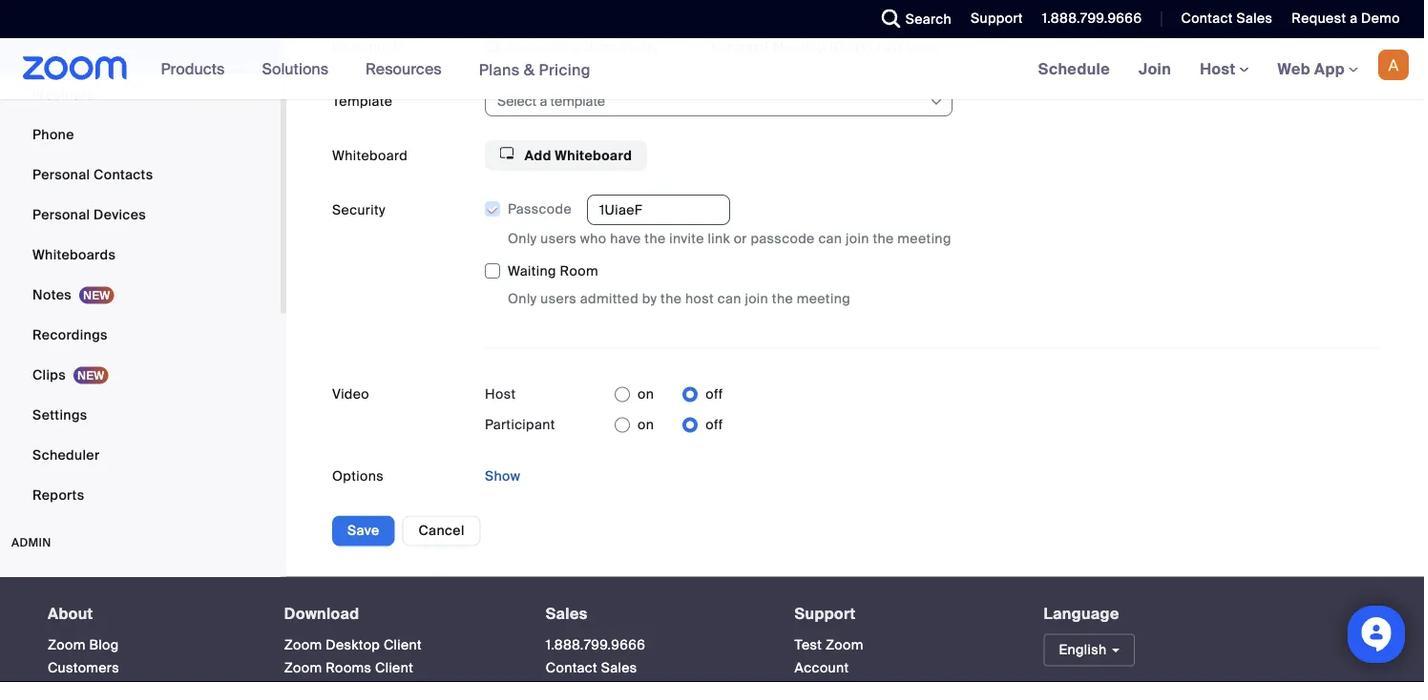 Task type: vqa. For each thing, say whether or not it's contained in the screenshot.
arrow down icon
no



Task type: describe. For each thing, give the bounding box(es) containing it.
notes
[[32, 287, 72, 304]]

web
[[1278, 59, 1311, 79]]

none text field inside the security group
[[587, 195, 730, 225]]

0 vertical spatial client
[[384, 637, 422, 654]]

1 vertical spatial meeting
[[797, 290, 850, 308]]

search button
[[867, 0, 957, 38]]

account link
[[795, 659, 849, 677]]

request a demo
[[1292, 10, 1400, 27]]

only users admitted by the host can join the meeting
[[508, 290, 850, 308]]

who
[[580, 230, 607, 248]]

account
[[795, 659, 849, 677]]

link
[[708, 230, 730, 248]]

show options image
[[929, 94, 944, 110]]

web app
[[1278, 59, 1345, 79]]

banner containing products
[[0, 38, 1424, 101]]

automatically
[[572, 38, 660, 55]]

products button
[[161, 38, 233, 99]]

add
[[525, 147, 551, 164]]

meeting id
[[332, 38, 404, 55]]

products
[[161, 59, 225, 79]]

off for host
[[706, 386, 723, 404]]

room
[[560, 263, 598, 280]]

security group
[[484, 195, 1378, 309]]

join link
[[1125, 38, 1186, 99]]

about link
[[48, 604, 93, 624]]

settings link
[[0, 397, 281, 435]]

admin
[[11, 536, 51, 551]]

contact inside 1.888.799.9666 contact sales
[[546, 659, 598, 677]]

zoom logo image
[[23, 56, 128, 80]]

pricing
[[539, 59, 591, 79]]

schedule link
[[1024, 38, 1125, 99]]

1 id from the left
[[389, 38, 404, 55]]

personal devices link
[[0, 196, 281, 235]]

solutions
[[262, 59, 328, 79]]

english button
[[1044, 634, 1135, 667]]

sales inside 1.888.799.9666 contact sales
[[601, 659, 637, 677]]

show button
[[485, 462, 520, 492]]

recordings
[[32, 327, 108, 344]]

cancel
[[419, 522, 465, 540]]

0 vertical spatial sales
[[1237, 10, 1273, 27]]

626
[[877, 38, 903, 55]]

zoom desktop client zoom rooms client
[[284, 637, 422, 677]]

contact sales
[[1181, 10, 1273, 27]]

0 horizontal spatial can
[[718, 290, 741, 308]]

phone link
[[0, 116, 281, 154]]

zoom desktop client link
[[284, 637, 422, 654]]

schedule
[[1038, 59, 1110, 79]]

test zoom account
[[795, 637, 864, 677]]

0 vertical spatial can
[[818, 230, 842, 248]]

demo
[[1361, 10, 1400, 27]]

profile picture image
[[1378, 50, 1409, 80]]

1 horizontal spatial meeting
[[898, 230, 951, 248]]

meeting inside "option group"
[[772, 38, 826, 55]]

1 vertical spatial join
[[745, 290, 768, 308]]

scheduler link
[[0, 437, 281, 475]]

video
[[332, 386, 369, 404]]

webinars link
[[0, 76, 281, 114]]

app
[[1314, 59, 1345, 79]]

personal for personal devices
[[32, 206, 90, 224]]

1.888.799.9666 link
[[546, 637, 646, 654]]

zoom down download "link"
[[284, 637, 322, 654]]

english
[[1059, 641, 1107, 659]]

cancel button
[[402, 516, 481, 547]]

add whiteboard
[[521, 147, 632, 164]]

devices
[[94, 206, 146, 224]]

1 vertical spatial support
[[795, 604, 856, 624]]

recordings link
[[0, 317, 281, 355]]

1 whiteboard from the left
[[332, 147, 408, 164]]

1.888.799.9666 for 1.888.799.9666 contact sales
[[546, 637, 646, 654]]

scheduler
[[32, 447, 100, 465]]

1.888.799.9666 for 1.888.799.9666
[[1042, 10, 1142, 27]]

only for only users who have the invite link or passcode can join the meeting
[[508, 230, 537, 248]]

request
[[1292, 10, 1346, 27]]

zoom blog link
[[48, 637, 119, 654]]

personal for personal contacts
[[32, 166, 90, 184]]

on for host
[[638, 386, 654, 404]]

reports
[[32, 487, 84, 505]]

personal for personal meeting id 360 626 1546
[[712, 38, 769, 55]]

generate automatically
[[508, 38, 660, 55]]

clips
[[32, 367, 66, 384]]

contacts
[[94, 166, 153, 184]]

a
[[1350, 10, 1358, 27]]

zoom blog customers
[[48, 637, 119, 677]]

join
[[1139, 59, 1171, 79]]



Task type: locate. For each thing, give the bounding box(es) containing it.
0 vertical spatial on
[[638, 386, 654, 404]]

1 users from the top
[[541, 230, 577, 248]]

customers link
[[48, 659, 119, 677]]

sales link
[[546, 604, 588, 624]]

whiteboard
[[332, 147, 408, 164], [555, 147, 632, 164]]

about
[[48, 604, 93, 624]]

whiteboard right add
[[555, 147, 632, 164]]

0 vertical spatial personal
[[712, 38, 769, 55]]

off inside participant 'option group'
[[706, 416, 723, 434]]

1 vertical spatial sales
[[546, 604, 588, 624]]

0 horizontal spatial whiteboard
[[332, 147, 408, 164]]

search
[[906, 10, 952, 28]]

web app button
[[1278, 59, 1358, 79]]

0 vertical spatial only
[[508, 230, 537, 248]]

side navigation navigation
[[0, 0, 286, 682]]

have
[[610, 230, 641, 248]]

0 vertical spatial users
[[541, 230, 577, 248]]

0 horizontal spatial host
[[485, 385, 516, 403]]

personal meeting id 360 626 1546
[[712, 38, 937, 55]]

only down waiting
[[508, 290, 537, 308]]

on
[[638, 386, 654, 404], [638, 416, 654, 434]]

0 horizontal spatial sales
[[546, 604, 588, 624]]

or
[[734, 230, 747, 248]]

on inside "host" option group
[[638, 386, 654, 404]]

personal
[[712, 38, 769, 55], [32, 166, 90, 184], [32, 206, 90, 224]]

settings
[[32, 407, 87, 425]]

options
[[332, 468, 384, 486]]

product information navigation
[[147, 38, 605, 101]]

users for admitted
[[541, 290, 577, 308]]

test zoom link
[[795, 637, 864, 654]]

0 horizontal spatial support
[[795, 604, 856, 624]]

off inside "host" option group
[[706, 386, 723, 404]]

host down contact sales
[[1200, 59, 1240, 79]]

plans & pricing link
[[479, 59, 591, 79], [479, 59, 591, 79]]

support up test zoom link
[[795, 604, 856, 624]]

meeting left the 360
[[772, 38, 826, 55]]

host option group
[[615, 380, 723, 410]]

personal contacts
[[32, 166, 153, 184]]

sales down 1.888.799.9666 link
[[601, 659, 637, 677]]

1 horizontal spatial id
[[830, 38, 844, 55]]

users up the waiting room
[[541, 230, 577, 248]]

can right host
[[718, 290, 741, 308]]

security
[[332, 201, 385, 219]]

support right search
[[971, 10, 1023, 27]]

host button
[[1200, 59, 1249, 79]]

id left the 360
[[830, 38, 844, 55]]

1 horizontal spatial 1.888.799.9666
[[1042, 10, 1142, 27]]

1 vertical spatial contact
[[546, 659, 598, 677]]

0 horizontal spatial id
[[389, 38, 404, 55]]

client right rooms
[[375, 659, 413, 677]]

on down "host" option group
[[638, 416, 654, 434]]

whiteboards
[[32, 246, 116, 264]]

off up participant 'option group'
[[706, 386, 723, 404]]

0 vertical spatial join
[[846, 230, 869, 248]]

1 on from the top
[[638, 386, 654, 404]]

zoom up the customers
[[48, 637, 86, 654]]

personal menu menu
[[0, 0, 281, 517]]

participant option group
[[615, 410, 723, 441]]

host up participant
[[485, 385, 516, 403]]

users for who
[[541, 230, 577, 248]]

1 only from the top
[[508, 230, 537, 248]]

invite
[[669, 230, 704, 248]]

waiting room
[[508, 263, 598, 280]]

1 off from the top
[[706, 386, 723, 404]]

1 vertical spatial only
[[508, 290, 537, 308]]

save
[[347, 522, 379, 540]]

2 users from the top
[[541, 290, 577, 308]]

solutions button
[[262, 38, 337, 99]]

personal devices
[[32, 206, 146, 224]]

users down the waiting room
[[541, 290, 577, 308]]

1 vertical spatial on
[[638, 416, 654, 434]]

language
[[1044, 604, 1119, 624]]

1.888.799.9666 contact sales
[[546, 637, 646, 677]]

1 meeting from the left
[[332, 38, 386, 55]]

2 on from the top
[[638, 416, 654, 434]]

notes link
[[0, 277, 281, 315]]

1 horizontal spatial sales
[[601, 659, 637, 677]]

join
[[846, 230, 869, 248], [745, 290, 768, 308]]

2 only from the top
[[508, 290, 537, 308]]

1 horizontal spatial whiteboard
[[555, 147, 632, 164]]

meeting
[[332, 38, 386, 55], [772, 38, 826, 55]]

personal contacts link
[[0, 156, 281, 194]]

1 horizontal spatial host
[[1200, 59, 1240, 79]]

reports link
[[0, 477, 281, 515]]

support link
[[957, 0, 1028, 38], [971, 10, 1023, 27], [795, 604, 856, 624]]

plans
[[479, 59, 520, 79]]

1.888.799.9666
[[1042, 10, 1142, 27], [546, 637, 646, 654]]

meetings navigation
[[1024, 38, 1424, 101]]

waiting
[[508, 263, 556, 280]]

0 vertical spatial support
[[971, 10, 1023, 27]]

0 horizontal spatial join
[[745, 290, 768, 308]]

banner
[[0, 38, 1424, 101]]

1 horizontal spatial join
[[846, 230, 869, 248]]

resources
[[366, 59, 442, 79]]

1 vertical spatial can
[[718, 290, 741, 308]]

generate
[[508, 38, 569, 55]]

1 vertical spatial host
[[485, 385, 516, 403]]

contact up host dropdown button
[[1181, 10, 1233, 27]]

plans & pricing
[[479, 59, 591, 79]]

1 horizontal spatial contact
[[1181, 10, 1233, 27]]

1.888.799.9666 up schedule on the right top of the page
[[1042, 10, 1142, 27]]

off for participant
[[706, 416, 723, 434]]

test
[[795, 637, 822, 654]]

sales
[[1237, 10, 1273, 27], [546, 604, 588, 624], [601, 659, 637, 677]]

1 vertical spatial 1.888.799.9666
[[546, 637, 646, 654]]

only up waiting
[[508, 230, 537, 248]]

meeting up resources in the left of the page
[[332, 38, 386, 55]]

1 horizontal spatial meeting
[[772, 38, 826, 55]]

users
[[541, 230, 577, 248], [541, 290, 577, 308]]

download
[[284, 604, 359, 624]]

id
[[389, 38, 404, 55], [830, 38, 844, 55]]

meeting
[[898, 230, 951, 248], [797, 290, 850, 308]]

sales up host dropdown button
[[1237, 10, 1273, 27]]

2 meeting from the left
[[772, 38, 826, 55]]

zoom up the account
[[826, 637, 864, 654]]

0 vertical spatial meeting
[[898, 230, 951, 248]]

whiteboard down template
[[332, 147, 408, 164]]

join right passcode
[[846, 230, 869, 248]]

client right desktop
[[384, 637, 422, 654]]

zoom inside zoom blog customers
[[48, 637, 86, 654]]

2 id from the left
[[830, 38, 844, 55]]

client
[[384, 637, 422, 654], [375, 659, 413, 677]]

support
[[971, 10, 1023, 27], [795, 604, 856, 624]]

whiteboard inside button
[[555, 147, 632, 164]]

0 horizontal spatial contact
[[546, 659, 598, 677]]

2 whiteboard from the left
[[555, 147, 632, 164]]

2 off from the top
[[706, 416, 723, 434]]

2 vertical spatial sales
[[601, 659, 637, 677]]

the
[[645, 230, 666, 248], [873, 230, 894, 248], [661, 290, 682, 308], [772, 290, 793, 308]]

blog
[[89, 637, 119, 654]]

passcode
[[751, 230, 815, 248]]

save button
[[332, 516, 395, 547]]

0 vertical spatial contact
[[1181, 10, 1233, 27]]

show
[[485, 468, 520, 486]]

menu item
[[0, 571, 281, 607]]

zoom rooms client link
[[284, 659, 413, 677]]

1 vertical spatial users
[[541, 290, 577, 308]]

0 horizontal spatial 1.888.799.9666
[[546, 637, 646, 654]]

1 horizontal spatial support
[[971, 10, 1023, 27]]

off
[[706, 386, 723, 404], [706, 416, 723, 434]]

1.888.799.9666 down sales link
[[546, 637, 646, 654]]

on for participant
[[638, 416, 654, 434]]

on inside participant 'option group'
[[638, 416, 654, 434]]

1.888.799.9666 button
[[1028, 0, 1147, 38], [1042, 10, 1142, 27]]

0 vertical spatial off
[[706, 386, 723, 404]]

360
[[847, 38, 873, 55]]

clips link
[[0, 357, 281, 395]]

download link
[[284, 604, 359, 624]]

host inside meetings navigation
[[1200, 59, 1240, 79]]

resources button
[[366, 38, 450, 99]]

only
[[508, 230, 537, 248], [508, 290, 537, 308]]

join right host
[[745, 290, 768, 308]]

zoom left rooms
[[284, 659, 322, 677]]

customers
[[48, 659, 119, 677]]

2 vertical spatial personal
[[32, 206, 90, 224]]

admitted
[[580, 290, 639, 308]]

webinars
[[32, 86, 94, 104]]

None text field
[[587, 195, 730, 225]]

0 vertical spatial 1.888.799.9666
[[1042, 10, 1142, 27]]

add whiteboard button
[[485, 140, 647, 171]]

host
[[685, 290, 714, 308]]

request a demo link
[[1278, 0, 1424, 38], [1292, 10, 1400, 27]]

menu item inside side navigation navigation
[[0, 571, 281, 607]]

desktop
[[326, 637, 380, 654]]

personal inside meeting id "option group"
[[712, 38, 769, 55]]

1 vertical spatial personal
[[32, 166, 90, 184]]

template
[[332, 92, 392, 110]]

1 horizontal spatial can
[[818, 230, 842, 248]]

sales up 1.888.799.9666 link
[[546, 604, 588, 624]]

2 horizontal spatial sales
[[1237, 10, 1273, 27]]

only users who have the invite link or passcode can join the meeting
[[508, 230, 951, 248]]

0 horizontal spatial meeting
[[797, 290, 850, 308]]

contact down 1.888.799.9666 link
[[546, 659, 598, 677]]

phone
[[32, 126, 74, 144]]

0 vertical spatial host
[[1200, 59, 1240, 79]]

on up participant 'option group'
[[638, 386, 654, 404]]

0 horizontal spatial meeting
[[332, 38, 386, 55]]

can right passcode
[[818, 230, 842, 248]]

1546
[[906, 38, 937, 55]]

zoom inside test zoom account
[[826, 637, 864, 654]]

id up resources in the left of the page
[[389, 38, 404, 55]]

off down "host" option group
[[706, 416, 723, 434]]

1 vertical spatial client
[[375, 659, 413, 677]]

1 vertical spatial off
[[706, 416, 723, 434]]

by
[[642, 290, 657, 308]]

participant
[[485, 416, 555, 433]]

only for only users admitted by the host can join the meeting
[[508, 290, 537, 308]]

contact sales link
[[1167, 0, 1278, 38], [1181, 10, 1273, 27], [546, 659, 637, 677]]

meeting id option group
[[485, 31, 1378, 62]]

id inside meeting id "option group"
[[830, 38, 844, 55]]

&
[[524, 59, 535, 79]]



